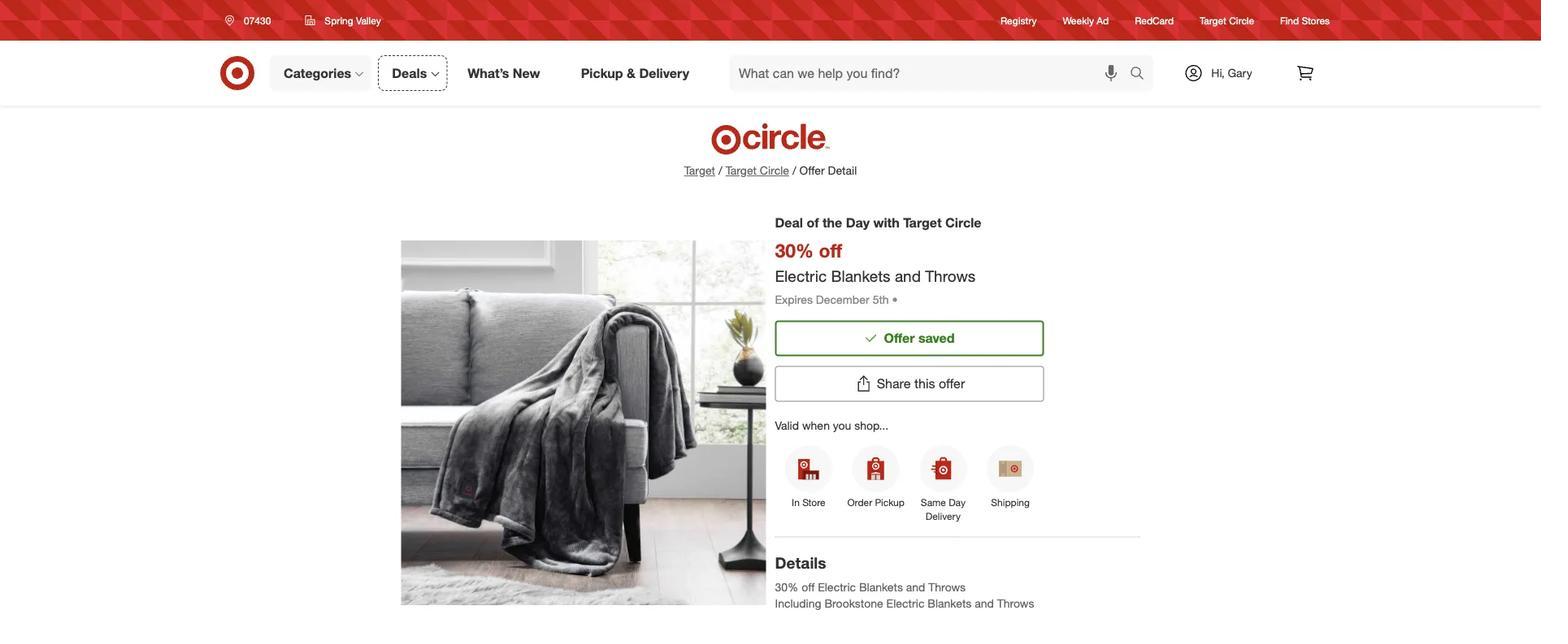 Task type: vqa. For each thing, say whether or not it's contained in the screenshot.
the hours in the pickup ready within 2 hours
no



Task type: locate. For each thing, give the bounding box(es) containing it.
0 vertical spatial electric
[[775, 267, 827, 285]]

what's
[[468, 65, 509, 81]]

0 horizontal spatial /
[[719, 163, 722, 178]]

0 vertical spatial delivery
[[639, 65, 689, 81]]

registry
[[1001, 14, 1037, 26]]

1 vertical spatial 30%
[[775, 581, 799, 595]]

/
[[719, 163, 722, 178], [793, 163, 796, 178]]

1 vertical spatial circle
[[760, 163, 789, 178]]

throws
[[925, 267, 976, 285], [929, 581, 966, 595], [997, 597, 1034, 611]]

redcard
[[1135, 14, 1174, 26]]

pickup & delivery link
[[567, 55, 710, 91]]

spring
[[325, 14, 353, 26]]

detail
[[828, 163, 857, 178]]

1 30% from the top
[[775, 239, 814, 262]]

new
[[513, 65, 540, 81]]

circle
[[1229, 14, 1254, 26], [760, 163, 789, 178], [945, 215, 982, 230]]

target
[[1200, 14, 1227, 26], [684, 163, 715, 178], [726, 163, 757, 178], [903, 215, 942, 230]]

/ right target link
[[719, 163, 722, 178]]

1 horizontal spatial delivery
[[926, 511, 961, 523]]

2 vertical spatial electric
[[887, 597, 925, 611]]

1 horizontal spatial /
[[793, 163, 796, 178]]

target circle button
[[726, 163, 789, 179]]

pickup left &
[[581, 65, 623, 81]]

categories link
[[270, 55, 372, 91]]

delivery for &
[[639, 65, 689, 81]]

•
[[892, 292, 898, 307]]

and
[[895, 267, 921, 285], [906, 581, 925, 595], [975, 597, 994, 611]]

1 horizontal spatial circle
[[945, 215, 982, 230]]

0 horizontal spatial offer
[[800, 163, 825, 178]]

1 horizontal spatial offer
[[884, 331, 915, 346]]

1 vertical spatial throws
[[929, 581, 966, 595]]

0 vertical spatial 30%
[[775, 239, 814, 262]]

0 vertical spatial offer
[[800, 163, 825, 178]]

hi,
[[1212, 66, 1225, 80]]

order
[[847, 497, 872, 509]]

pickup right order in the bottom of the page
[[875, 497, 905, 509]]

0 vertical spatial blankets
[[831, 267, 891, 285]]

valley
[[356, 14, 381, 26]]

0 horizontal spatial pickup
[[581, 65, 623, 81]]

0 vertical spatial pickup
[[581, 65, 623, 81]]

target / target circle / offer detail
[[684, 163, 857, 178]]

delivery right &
[[639, 65, 689, 81]]

delivery for day
[[926, 511, 961, 523]]

30% inside "30% off electric blankets and throws expires december 5th •"
[[775, 239, 814, 262]]

circle left find
[[1229, 14, 1254, 26]]

day right the
[[846, 215, 870, 230]]

0 vertical spatial off
[[819, 239, 842, 262]]

circle right with
[[945, 215, 982, 230]]

search button
[[1123, 55, 1162, 94]]

weekly ad link
[[1063, 13, 1109, 27]]

30% inside details 30% off electric blankets and throws including brookstone electric blankets and throws
[[775, 581, 799, 595]]

circle down 'target circle logo'
[[760, 163, 789, 178]]

offer
[[800, 163, 825, 178], [884, 331, 915, 346]]

valid when you shop...
[[775, 418, 889, 433]]

what's new
[[468, 65, 540, 81]]

0 vertical spatial and
[[895, 267, 921, 285]]

/ right the target circle button
[[793, 163, 796, 178]]

find stores link
[[1280, 13, 1330, 27]]

day
[[846, 215, 870, 230], [949, 497, 966, 509]]

0 vertical spatial throws
[[925, 267, 976, 285]]

1 vertical spatial electric
[[818, 581, 856, 595]]

2 30% from the top
[[775, 581, 799, 595]]

offer
[[939, 376, 965, 392]]

1 vertical spatial target circle link
[[726, 163, 789, 179]]

share
[[877, 376, 911, 392]]

0 horizontal spatial off
[[802, 581, 815, 595]]

electric up expires
[[775, 267, 827, 285]]

07430 button
[[215, 6, 288, 35]]

electric inside "30% off electric blankets and throws expires december 5th •"
[[775, 267, 827, 285]]

valid
[[775, 418, 799, 433]]

1 horizontal spatial day
[[949, 497, 966, 509]]

1 / from the left
[[719, 163, 722, 178]]

1 vertical spatial day
[[949, 497, 966, 509]]

target circle link down 'target circle logo'
[[726, 163, 789, 179]]

deal
[[775, 215, 803, 230]]

delivery down same
[[926, 511, 961, 523]]

1 vertical spatial delivery
[[926, 511, 961, 523]]

0 horizontal spatial day
[[846, 215, 870, 230]]

target up hi,
[[1200, 14, 1227, 26]]

electric right brookstone
[[887, 597, 925, 611]]

off down the
[[819, 239, 842, 262]]

store
[[802, 497, 826, 509]]

off
[[819, 239, 842, 262], [802, 581, 815, 595]]

target circle link up hi, gary at the top right of the page
[[1200, 13, 1254, 27]]

0 horizontal spatial delivery
[[639, 65, 689, 81]]

in store
[[792, 497, 826, 509]]

offer left detail
[[800, 163, 825, 178]]

30% up including
[[775, 581, 799, 595]]

delivery
[[639, 65, 689, 81], [926, 511, 961, 523]]

electric
[[775, 267, 827, 285], [818, 581, 856, 595], [887, 597, 925, 611]]

day inside same day delivery
[[949, 497, 966, 509]]

0 vertical spatial target circle link
[[1200, 13, 1254, 27]]

0 vertical spatial day
[[846, 215, 870, 230]]

find
[[1280, 14, 1299, 26]]

this
[[914, 376, 935, 392]]

offer inside button
[[884, 331, 915, 346]]

with
[[873, 215, 900, 230]]

you
[[833, 418, 851, 433]]

1 vertical spatial offer
[[884, 331, 915, 346]]

find stores
[[1280, 14, 1330, 26]]

blankets
[[831, 267, 891, 285], [859, 581, 903, 595], [928, 597, 972, 611]]

target circle link
[[1200, 13, 1254, 27], [726, 163, 789, 179]]

off inside "30% off electric blankets and throws expires december 5th •"
[[819, 239, 842, 262]]

2 / from the left
[[793, 163, 796, 178]]

brookstone
[[825, 597, 883, 611]]

categories
[[284, 65, 351, 81]]

offer left saved
[[884, 331, 915, 346]]

search
[[1123, 67, 1162, 83]]

0 vertical spatial circle
[[1229, 14, 1254, 26]]

pickup inside the "pickup & delivery" link
[[581, 65, 623, 81]]

electric up brookstone
[[818, 581, 856, 595]]

1 vertical spatial pickup
[[875, 497, 905, 509]]

0 horizontal spatial target circle link
[[726, 163, 789, 179]]

off up including
[[802, 581, 815, 595]]

delivery inside same day delivery
[[926, 511, 961, 523]]

hi, gary
[[1212, 66, 1252, 80]]

throws inside "30% off electric blankets and throws expires december 5th •"
[[925, 267, 976, 285]]

30%
[[775, 239, 814, 262], [775, 581, 799, 595]]

5th
[[873, 292, 889, 307]]

30% off electric blankets and throws expires december 5th •
[[775, 239, 976, 307]]

registry link
[[1001, 13, 1037, 27]]

deals link
[[378, 55, 447, 91]]

saved
[[919, 331, 955, 346]]

pickup
[[581, 65, 623, 81], [875, 497, 905, 509]]

1 horizontal spatial off
[[819, 239, 842, 262]]

day right same
[[949, 497, 966, 509]]

and inside "30% off electric blankets and throws expires december 5th •"
[[895, 267, 921, 285]]

07430
[[244, 14, 271, 26]]

0 horizontal spatial circle
[[760, 163, 789, 178]]

same
[[921, 497, 946, 509]]

30% down deal on the right top of page
[[775, 239, 814, 262]]

shop...
[[855, 418, 889, 433]]

offer saved
[[884, 331, 955, 346]]

1 vertical spatial off
[[802, 581, 815, 595]]

target inside target circle link
[[1200, 14, 1227, 26]]



Task type: describe. For each thing, give the bounding box(es) containing it.
1 horizontal spatial pickup
[[875, 497, 905, 509]]

ad
[[1097, 14, 1109, 26]]

december
[[816, 292, 870, 307]]

2 horizontal spatial circle
[[1229, 14, 1254, 26]]

weekly
[[1063, 14, 1094, 26]]

offer saved button
[[775, 321, 1044, 357]]

spring valley
[[325, 14, 381, 26]]

share this offer button
[[775, 366, 1044, 402]]

when
[[802, 418, 830, 433]]

order pickup
[[847, 497, 905, 509]]

including
[[775, 597, 821, 611]]

deal of the day with target circle
[[775, 215, 982, 230]]

deals
[[392, 65, 427, 81]]

of
[[807, 215, 819, 230]]

spring valley button
[[295, 6, 392, 35]]

2 vertical spatial blankets
[[928, 597, 972, 611]]

gary
[[1228, 66, 1252, 80]]

target circle logo image
[[709, 122, 832, 156]]

the
[[823, 215, 842, 230]]

target right target link
[[726, 163, 757, 178]]

What can we help you find? suggestions appear below search field
[[729, 55, 1134, 91]]

expires
[[775, 292, 813, 307]]

target right with
[[903, 215, 942, 230]]

target left the target circle button
[[684, 163, 715, 178]]

off inside details 30% off electric blankets and throws including brookstone electric blankets and throws
[[802, 581, 815, 595]]

in
[[792, 497, 800, 509]]

details
[[775, 554, 826, 573]]

stores
[[1302, 14, 1330, 26]]

redcard link
[[1135, 13, 1174, 27]]

2 vertical spatial and
[[975, 597, 994, 611]]

what's new link
[[454, 55, 561, 91]]

1 horizontal spatial target circle link
[[1200, 13, 1254, 27]]

shipping
[[991, 497, 1030, 509]]

2 vertical spatial throws
[[997, 597, 1034, 611]]

target circle
[[1200, 14, 1254, 26]]

pickup & delivery
[[581, 65, 689, 81]]

2 vertical spatial circle
[[945, 215, 982, 230]]

weekly ad
[[1063, 14, 1109, 26]]

share this offer
[[877, 376, 965, 392]]

target link
[[684, 163, 715, 178]]

1 vertical spatial blankets
[[859, 581, 903, 595]]

&
[[627, 65, 636, 81]]

same day delivery
[[921, 497, 966, 523]]

details 30% off electric blankets and throws including brookstone electric blankets and throws
[[775, 554, 1034, 611]]

1 vertical spatial and
[[906, 581, 925, 595]]

blankets inside "30% off electric blankets and throws expires december 5th •"
[[831, 267, 891, 285]]



